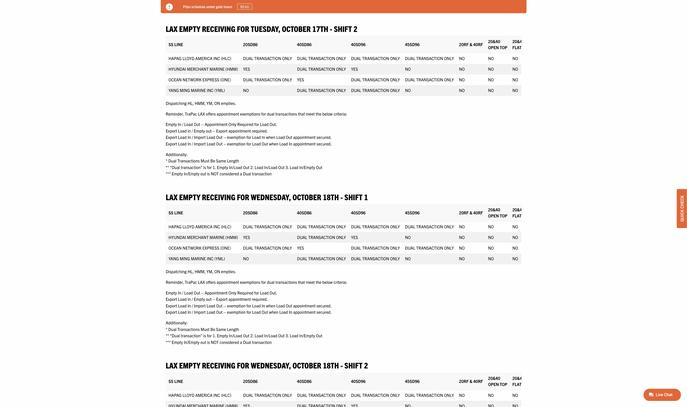 Task type: locate. For each thing, give the bounding box(es) containing it.
same
[[216, 159, 226, 164], [216, 327, 226, 332]]

40sd96 for lax empty receiving           for wednesday, october 18th              - shift 2
[[351, 379, 366, 385]]

line
[[174, 42, 183, 47], [174, 211, 183, 216], [174, 379, 183, 385]]

2 required from the top
[[237, 291, 253, 296]]

*
[[166, 159, 167, 164], [166, 327, 167, 332]]

read
[[240, 4, 249, 9]]

40sd96
[[351, 42, 366, 47], [351, 211, 366, 216], [351, 379, 366, 385]]

required for tuesday,
[[237, 122, 253, 127]]

(one) for tuesday,
[[220, 77, 231, 82]]

1 vertical spatial exemptions
[[240, 280, 260, 285]]

ym, for wednesday,
[[207, 270, 213, 275]]

2 vertical spatial rack
[[523, 383, 533, 388]]

the for 18th
[[316, 280, 321, 285]]

0 vertical spatial trapac
[[185, 111, 197, 117]]

1 vertical spatial considered
[[220, 172, 239, 177]]

empty for lax empty receiving           for wednesday, october 18th              - shift 2
[[179, 361, 200, 371]]

2 * from the top
[[166, 327, 167, 332]]

empty for lax empty receiving           for tuesday, october 17th              - shift 2
[[179, 24, 200, 33]]

0 vertical spatial ss
[[169, 42, 173, 47]]

hapag lloyd america inc (hlc)
[[169, 56, 231, 61], [169, 225, 231, 230], [169, 393, 231, 399]]

1 express from the top
[[202, 77, 219, 82]]

for
[[237, 24, 249, 33], [237, 192, 249, 202], [237, 361, 249, 371]]

3 considered from the top
[[220, 340, 239, 345]]

hapag for lax empty receiving           for wednesday, october 18th              - shift 2
[[169, 393, 182, 399]]

1 ym, from the top
[[207, 101, 213, 106]]

2 (hlc) from the top
[[221, 225, 231, 230]]

2 reminder, from the top
[[166, 280, 184, 285]]

1 yang from the top
[[169, 88, 179, 93]]

transaction for tuesday,
[[252, 172, 272, 177]]

1 empties. from the top
[[221, 101, 236, 106]]

in for lax empty receiving           for tuesday, october 17th              - shift 2
[[188, 129, 191, 134]]

2 hyundai from the top
[[169, 235, 186, 240]]

meet
[[306, 111, 315, 117], [306, 280, 315, 285]]

2 1. from the top
[[213, 334, 216, 339]]

18th
[[323, 192, 339, 202], [323, 361, 339, 371]]

0 vertical spatial appointment
[[205, 122, 228, 127]]

2 hyundai merchant marine (hmm) from the top
[[169, 235, 238, 240]]

1 transactions from the top
[[275, 111, 297, 117]]

1 flat from the top
[[513, 45, 522, 50]]

a
[[240, 3, 242, 8], [240, 172, 242, 177], [240, 340, 242, 345]]

flips
[[183, 4, 190, 9]]

transaction up lax empty receiving           for wednesday, october 18th              - shift 1 on the top of the page
[[252, 172, 272, 177]]

in/load
[[229, 165, 242, 170], [264, 165, 277, 170], [229, 334, 242, 339], [264, 334, 277, 339]]

* for lax empty receiving           for wednesday, october 18th              - shift 1
[[166, 327, 167, 332]]

2 hapag from the top
[[169, 225, 182, 230]]

in
[[178, 122, 181, 127], [188, 135, 191, 140], [262, 135, 265, 140], [188, 142, 191, 147], [289, 142, 292, 147], [178, 291, 181, 296], [188, 304, 191, 309], [262, 304, 265, 309], [188, 310, 191, 315], [289, 310, 292, 315]]

ocean network express (one) for lax empty receiving           for tuesday, october 17th              - shift 2
[[169, 77, 231, 82]]

1 vertical spatial 40sd96
[[351, 211, 366, 216]]

20&40
[[488, 39, 500, 44], [513, 39, 525, 44], [488, 208, 500, 213], [513, 208, 525, 213], [488, 376, 500, 382], [513, 376, 525, 382]]

in for lax empty receiving           for wednesday, october 18th              - shift 1
[[188, 297, 191, 302]]

1 vertical spatial 20rf
[[459, 211, 469, 216]]

length
[[227, 159, 239, 164], [227, 327, 239, 332]]

1 reminder, from the top
[[166, 111, 184, 117]]

20rf
[[459, 42, 469, 47], [459, 211, 469, 216], [459, 379, 469, 385]]

2 vertical spatial 20&40 flat rack
[[513, 376, 533, 388]]

load
[[184, 122, 193, 127], [260, 122, 269, 127], [178, 129, 187, 134], [178, 135, 187, 140], [207, 135, 215, 140], [252, 135, 261, 140], [276, 135, 285, 140], [178, 142, 187, 147], [207, 142, 215, 147], [252, 142, 261, 147], [279, 142, 288, 147], [255, 165, 263, 170], [290, 165, 298, 170], [184, 291, 193, 296], [260, 291, 269, 296], [178, 297, 187, 302], [178, 304, 187, 309], [207, 304, 215, 309], [252, 304, 261, 309], [276, 304, 285, 309], [178, 310, 187, 315], [207, 310, 215, 315], [252, 310, 261, 315], [279, 310, 288, 315], [255, 334, 263, 339], [290, 334, 298, 339]]

exemptions
[[240, 111, 260, 117], [240, 280, 260, 285]]

1 vertical spatial 3.
[[286, 334, 289, 339]]

must
[[201, 159, 209, 164], [201, 327, 209, 332]]

1 3. from the top
[[286, 165, 289, 170]]

is
[[207, 3, 210, 8], [203, 165, 206, 170], [207, 172, 210, 177], [203, 334, 206, 339], [207, 340, 210, 345]]

for
[[261, 111, 266, 117], [254, 122, 259, 127], [246, 135, 251, 140], [246, 142, 251, 147], [207, 165, 212, 170], [261, 280, 266, 285], [254, 291, 259, 296], [246, 304, 251, 309], [246, 310, 251, 315], [207, 334, 212, 339]]

20&40 flat rack
[[513, 39, 533, 50], [513, 208, 533, 219], [513, 376, 533, 388]]

1 yang ming marine inc (yml) from the top
[[169, 88, 225, 93]]

exemption
[[227, 135, 246, 140], [227, 142, 246, 147], [227, 304, 246, 309], [227, 310, 246, 315]]

1 vertical spatial only
[[229, 291, 236, 296]]

0 vertical spatial 3.
[[286, 165, 289, 170]]

1 for from the top
[[237, 24, 249, 33]]

40rf
[[473, 42, 483, 47], [473, 211, 483, 216], [473, 379, 483, 385]]

network
[[183, 77, 202, 82], [183, 246, 202, 251]]

1 vertical spatial offers
[[206, 280, 216, 285]]

1 vertical spatial the
[[316, 280, 321, 285]]

2 open from the top
[[488, 214, 499, 219]]

0 vertical spatial dispatching
[[166, 101, 187, 106]]

1 required from the top
[[237, 122, 253, 127]]

2 flat from the top
[[513, 214, 522, 219]]

october for lax empty receiving           for wednesday, october 18th              - shift 1
[[293, 192, 321, 202]]

3 receiving from the top
[[202, 361, 235, 371]]

3 line from the top
[[174, 379, 183, 385]]

dispatching hl, hmm, ym, on empties. for lax empty receiving           for tuesday, october 17th              - shift 2
[[166, 101, 236, 106]]

1 20&40 open top from the top
[[488, 39, 507, 50]]

2 import from the top
[[194, 142, 206, 147]]

1 receiving from the top
[[202, 24, 235, 33]]

1 vertical spatial 20rf & 40rf
[[459, 211, 483, 216]]

1 1. from the top
[[213, 165, 216, 170]]

2 vertical spatial 45sd96
[[405, 379, 420, 385]]

1 vertical spatial (one)
[[220, 246, 231, 251]]

2 empty from the top
[[179, 192, 200, 202]]

17th
[[312, 24, 328, 33]]

2 must from the top
[[201, 327, 209, 332]]

2 vertical spatial october
[[293, 361, 321, 371]]

0 vertical spatial 1.
[[213, 165, 216, 170]]

1 vertical spatial hmm,
[[195, 270, 206, 275]]

0 vertical spatial ***
[[166, 3, 171, 8]]

2 dual from the top
[[267, 280, 275, 285]]

0 vertical spatial america
[[195, 56, 213, 61]]

2 ocean network express (one) from the top
[[169, 246, 231, 251]]

- for lax empty receiving           for wednesday, october 18th              - shift 2
[[341, 361, 343, 371]]

ocean
[[169, 77, 182, 82], [169, 246, 182, 251]]

1 wednesday, from the top
[[251, 192, 291, 202]]

be for wednesday,
[[210, 327, 215, 332]]

1 out. from the top
[[270, 122, 277, 127]]

0 vertical spatial 18th
[[323, 192, 339, 202]]

3.
[[286, 165, 289, 170], [286, 334, 289, 339]]

3 ss line from the top
[[169, 379, 183, 385]]

3 a from the top
[[240, 340, 242, 345]]

2 (one) from the top
[[220, 246, 231, 251]]

20sd86
[[243, 42, 258, 47], [243, 211, 258, 216], [243, 379, 258, 385]]

reminder,
[[166, 111, 184, 117], [166, 280, 184, 285]]

40sd86
[[297, 42, 312, 47], [297, 211, 312, 216], [297, 379, 312, 385]]

transaction for wednesday,
[[252, 340, 272, 345]]

2 dispatching from the top
[[166, 270, 187, 275]]

(yml)
[[214, 88, 225, 93], [214, 257, 225, 262]]

0 vertical spatial ym,
[[207, 101, 213, 106]]

0 vertical spatial express
[[202, 77, 219, 82]]

not
[[211, 3, 219, 8], [211, 172, 219, 177], [211, 340, 219, 345]]

0 vertical spatial empty in / load out – appointment only required for load out. export load in / empty out – export appointment required. export load in / import load out – exemption for load in when load out appointment secured. export load in / import load out – exemption for load out when load in appointment secured.
[[166, 122, 332, 147]]

0 vertical spatial additionally:
[[166, 152, 188, 157]]

export
[[166, 129, 177, 134], [216, 129, 228, 134], [166, 135, 177, 140], [166, 142, 177, 147], [166, 297, 177, 302], [216, 297, 228, 302], [166, 304, 177, 309], [166, 310, 177, 315]]

3 40sd86 from the top
[[297, 379, 312, 385]]

–
[[201, 122, 204, 127], [213, 129, 215, 134], [223, 135, 226, 140], [223, 142, 226, 147], [201, 291, 204, 296], [213, 297, 215, 302], [223, 304, 226, 309], [223, 310, 226, 315]]

ss line for lax empty receiving           for wednesday, october 18th              - shift 2
[[169, 379, 183, 385]]

1 top from the top
[[500, 45, 507, 50]]

hyundai
[[169, 67, 186, 72], [169, 235, 186, 240]]

dual
[[243, 56, 253, 61], [297, 56, 307, 61], [351, 56, 361, 61], [405, 56, 415, 61], [297, 67, 307, 72], [243, 77, 253, 82], [351, 77, 361, 82], [405, 77, 415, 82], [297, 88, 307, 93], [351, 88, 361, 93], [243, 225, 253, 230], [297, 225, 307, 230], [351, 225, 361, 230], [405, 225, 415, 230], [297, 235, 307, 240], [243, 246, 253, 251], [351, 246, 361, 251], [405, 246, 415, 251], [297, 257, 307, 262], [351, 257, 361, 262], [243, 393, 253, 399], [297, 393, 307, 399], [351, 393, 361, 399], [405, 393, 415, 399]]

2 appointment from the top
[[205, 291, 228, 296]]

(hmm) for tuesday,
[[226, 67, 238, 72]]

1 vertical spatial additionally:
[[166, 321, 188, 326]]

offers
[[206, 111, 216, 117], [206, 280, 216, 285]]

out
[[194, 122, 200, 127], [216, 135, 223, 140], [286, 135, 292, 140], [216, 142, 223, 147], [262, 142, 268, 147], [243, 165, 249, 170], [278, 165, 285, 170], [316, 165, 322, 170], [194, 291, 200, 296], [216, 304, 223, 309], [286, 304, 292, 309], [216, 310, 223, 315], [262, 310, 268, 315], [243, 334, 249, 339], [278, 334, 285, 339], [316, 334, 322, 339]]

considered
[[220, 3, 239, 8], [220, 172, 239, 177], [220, 340, 239, 345]]

reminder, for lax empty receiving           for tuesday, october 17th              - shift 2
[[166, 111, 184, 117]]

20sd86 down the lax empty receiving           for tuesday, october 17th              - shift 2
[[243, 42, 258, 47]]

trapac
[[185, 111, 197, 117], [185, 280, 197, 285]]

1 hmm, from the top
[[195, 101, 206, 106]]

express
[[202, 77, 219, 82], [202, 246, 219, 251]]

2 vertical spatial 20&40 open top
[[488, 376, 507, 388]]

1 horizontal spatial 2
[[364, 361, 368, 371]]

dual transaction only
[[243, 56, 292, 61], [297, 56, 346, 61], [351, 56, 400, 61], [405, 56, 454, 61], [297, 67, 346, 72], [243, 77, 292, 82], [351, 77, 400, 82], [405, 77, 454, 82], [297, 88, 346, 93], [351, 88, 400, 93], [243, 225, 292, 230], [297, 225, 346, 230], [351, 225, 400, 230], [405, 225, 454, 230], [297, 235, 346, 240], [243, 246, 292, 251], [351, 246, 400, 251], [405, 246, 454, 251], [297, 257, 346, 262], [351, 257, 400, 262], [243, 393, 292, 399], [297, 393, 346, 399], [351, 393, 400, 399], [405, 393, 454, 399]]

0 vertical spatial 40rf
[[473, 42, 483, 47]]

1 vertical spatial dual
[[267, 280, 275, 285]]

hyundai merchant marine (hmm) for lax empty receiving           for wednesday, october 18th              - shift 1
[[169, 235, 238, 240]]

1 below from the top
[[322, 111, 333, 117]]

1 must from the top
[[201, 159, 209, 164]]

yang ming marine inc (yml) for lax empty receiving           for wednesday, october 18th              - shift 1
[[169, 257, 225, 262]]

yes
[[243, 67, 250, 72], [351, 67, 358, 72], [297, 77, 304, 82], [243, 235, 250, 240], [351, 235, 358, 240], [297, 246, 304, 251]]

dispatching hl, hmm, ym, on empties.
[[166, 101, 236, 106], [166, 270, 236, 275]]

1 vertical spatial must
[[201, 327, 209, 332]]

open for lax empty receiving           for wednesday, october 18th              - shift 2
[[488, 383, 499, 388]]

1 vertical spatial reminder, trapac lax offers appointment exemptions for dual transactions that meet the below criteria:
[[166, 280, 347, 285]]

2 vertical spatial 20rf & 40rf
[[459, 379, 483, 385]]

transaction
[[254, 56, 281, 61], [308, 56, 335, 61], [362, 56, 389, 61], [416, 56, 443, 61], [308, 67, 335, 72], [254, 77, 281, 82], [362, 77, 389, 82], [416, 77, 443, 82], [308, 88, 335, 93], [362, 88, 389, 93], [254, 225, 281, 230], [308, 225, 335, 230], [362, 225, 389, 230], [416, 225, 443, 230], [308, 235, 335, 240], [254, 246, 281, 251], [362, 246, 389, 251], [416, 246, 443, 251], [308, 257, 335, 262], [362, 257, 389, 262], [254, 393, 281, 399], [308, 393, 335, 399], [362, 393, 389, 399], [416, 393, 443, 399]]

empty in / load out – appointment only required for load out. export load in / empty out – export appointment required. export load in / import load out – exemption for load in when load out appointment secured. export load in / import load out – exemption for load out when load in appointment secured.
[[166, 122, 332, 147], [166, 291, 332, 315]]

1 vertical spatial that
[[298, 280, 305, 285]]

2 criteria: from the top
[[334, 280, 347, 285]]

2 vertical spatial 20rf
[[459, 379, 469, 385]]

1 vertical spatial 45sd96
[[405, 211, 420, 216]]

solid image
[[166, 4, 173, 11]]

0 vertical spatial offers
[[206, 111, 216, 117]]

shift for lax empty receiving           for tuesday, october 17th              - shift 2
[[334, 24, 352, 33]]

transaction
[[252, 3, 272, 8], [252, 172, 272, 177], [252, 340, 272, 345]]

2 vertical spatial 40rf
[[473, 379, 483, 385]]

appointment
[[217, 111, 239, 117], [229, 129, 251, 134], [293, 135, 316, 140], [293, 142, 316, 147], [217, 280, 239, 285], [229, 297, 251, 302], [293, 304, 316, 309], [293, 310, 316, 315]]

2 & from the top
[[470, 211, 473, 216]]

1 vertical spatial not
[[211, 172, 219, 177]]

0 vertical spatial same
[[216, 159, 226, 164]]

2 yang from the top
[[169, 257, 179, 262]]

out.
[[270, 122, 277, 127], [270, 291, 277, 296]]

2 length from the top
[[227, 327, 239, 332]]

1 vertical spatial yang
[[169, 257, 179, 262]]

lloyd
[[183, 56, 194, 61], [183, 225, 194, 230], [183, 393, 194, 399]]

1 vertical spatial dispatching hl, hmm, ym, on empties.
[[166, 270, 236, 275]]

2 for lax empty receiving           for tuesday, october 17th              - shift 2
[[354, 24, 357, 33]]

20sd86 down lax empty receiving           for wednesday, october 18th              - shift 2
[[243, 379, 258, 385]]

1 vertical spatial ming
[[180, 257, 190, 262]]

ym,
[[207, 101, 213, 106], [207, 270, 213, 275]]

0 vertical spatial additionally: * dual transactions must be same length ** "dual transaction" is for 1. empty in/load out 2. load in/load out 3. load in/empty out *** empty in/empty out is not considered a dual transaction
[[166, 152, 322, 177]]

3 (hlc) from the top
[[221, 393, 231, 399]]

** for lax empty receiving           for wednesday, october 18th              - shift 1
[[166, 334, 169, 339]]

0 vertical spatial reminder, trapac lax offers appointment exemptions for dual transactions that meet the below criteria:
[[166, 111, 347, 117]]

45sd96
[[405, 42, 420, 47], [405, 211, 420, 216], [405, 379, 420, 385]]

dual
[[243, 3, 251, 8], [168, 159, 176, 164], [243, 172, 251, 177], [168, 327, 176, 332], [243, 340, 251, 345]]

20&40 flat rack for lax empty receiving           for wednesday, october 18th              - shift 1
[[513, 208, 533, 219]]

2 wednesday, from the top
[[251, 361, 291, 371]]

hmm, for lax empty receiving           for tuesday, october 17th              - shift 2
[[195, 101, 206, 106]]

lloyd for lax empty receiving           for wednesday, october 18th              - shift 2
[[183, 393, 194, 399]]

0 vertical spatial &
[[470, 42, 473, 47]]

1. for wednesday,
[[213, 334, 216, 339]]

additionally: * dual transactions must be same length ** "dual transaction" is for 1. empty in/load out 2. load in/load out 3. load in/empty out *** empty in/empty out is not considered a dual transaction for tuesday,
[[166, 152, 322, 177]]

3 *** from the top
[[166, 340, 171, 345]]

when
[[266, 135, 275, 140], [269, 142, 278, 147], [266, 304, 275, 309], [269, 310, 278, 315]]

2 vertical spatial open
[[488, 383, 499, 388]]

0 vertical spatial 2.
[[250, 165, 254, 170]]

1 18th from the top
[[323, 192, 339, 202]]

0 vertical spatial line
[[174, 42, 183, 47]]

2 vertical spatial america
[[195, 393, 213, 399]]

transaction up lax empty receiving           for wednesday, october 18th              - shift 2
[[252, 340, 272, 345]]

2 rack from the top
[[523, 214, 533, 219]]

1 vertical spatial october
[[293, 192, 321, 202]]

2 vertical spatial top
[[500, 383, 507, 388]]

1 in from the top
[[188, 129, 191, 134]]

2 vertical spatial 20sd86
[[243, 379, 258, 385]]

only
[[229, 122, 236, 127], [229, 291, 236, 296]]

2 that from the top
[[298, 280, 305, 285]]

2 top from the top
[[500, 214, 507, 219]]

in
[[188, 129, 191, 134], [188, 297, 191, 302]]

1 trapac from the top
[[185, 111, 197, 117]]

1 be from the top
[[210, 159, 215, 164]]

1 * from the top
[[166, 159, 167, 164]]

2 18th from the top
[[323, 361, 339, 371]]

0 vertical spatial for
[[237, 24, 249, 33]]

1 meet from the top
[[306, 111, 315, 117]]

top for lax empty receiving           for tuesday, october 17th              - shift 2
[[500, 45, 507, 50]]

1 only from the top
[[229, 122, 236, 127]]

0 vertical spatial exemptions
[[240, 111, 260, 117]]

ming for lax empty receiving           for tuesday, october 17th              - shift 2
[[180, 88, 190, 93]]

1 vertical spatial *
[[166, 327, 167, 332]]

2 ym, from the top
[[207, 270, 213, 275]]

hapag lloyd america inc (hlc) for lax empty receiving           for wednesday, october 18th              - shift 2
[[169, 393, 231, 399]]

(hlc) for lax empty receiving           for wednesday, october 18th              - shift 2
[[221, 393, 231, 399]]

(hlc)
[[221, 56, 231, 61], [221, 225, 231, 230], [221, 393, 231, 399]]

4 exemption from the top
[[227, 310, 246, 315]]

0 vertical spatial merchant
[[187, 67, 209, 72]]

1 vertical spatial (hlc)
[[221, 225, 231, 230]]

0 vertical spatial a
[[240, 3, 242, 8]]

20&40 flat rack for lax empty receiving           for tuesday, october 17th              - shift 2
[[513, 39, 533, 50]]

yang
[[169, 88, 179, 93], [169, 257, 179, 262]]

ming for lax empty receiving           for wednesday, october 18th              - shift 1
[[180, 257, 190, 262]]

0 vertical spatial 20&40 flat rack
[[513, 39, 533, 50]]

1 hl, from the top
[[188, 101, 194, 106]]

1 vertical spatial out.
[[270, 291, 277, 296]]

hyundai for lax empty receiving           for tuesday, october 17th              - shift 2
[[169, 67, 186, 72]]

0 vertical spatial lloyd
[[183, 56, 194, 61]]

0 vertical spatial hapag lloyd america inc (hlc)
[[169, 56, 231, 61]]

quick
[[680, 210, 685, 222]]

empty
[[172, 3, 183, 8], [166, 122, 177, 127], [194, 129, 205, 134], [217, 165, 228, 170], [172, 172, 183, 177], [166, 291, 177, 296], [194, 297, 205, 302], [217, 334, 228, 339], [172, 340, 183, 345]]

20rf for lax empty receiving           for wednesday, october 18th              - shift 2
[[459, 379, 469, 385]]

1 vertical spatial required.
[[252, 297, 268, 302]]

&
[[470, 42, 473, 47], [470, 211, 473, 216], [470, 379, 473, 385]]

2 ming from the top
[[180, 257, 190, 262]]

1 on from the top
[[214, 101, 220, 106]]

18th for 2
[[323, 361, 339, 371]]

3 empty from the top
[[179, 361, 200, 371]]

top
[[500, 45, 507, 50], [500, 214, 507, 219], [500, 383, 507, 388]]

***
[[166, 3, 171, 8], [166, 172, 171, 177], [166, 340, 171, 345]]

2.
[[250, 165, 254, 170], [250, 334, 254, 339]]

2 transactions from the top
[[275, 280, 297, 285]]

shift
[[334, 24, 352, 33], [344, 192, 363, 202], [344, 361, 363, 371]]

1 vertical spatial same
[[216, 327, 226, 332]]

2 exemption from the top
[[227, 142, 246, 147]]

line for lax empty receiving           for wednesday, october 18th              - shift 2
[[174, 379, 183, 385]]

ym, for tuesday,
[[207, 101, 213, 106]]

0 vertical spatial considered
[[220, 3, 239, 8]]

ss
[[169, 42, 173, 47], [169, 211, 173, 216], [169, 379, 173, 385]]

1 vertical spatial additionally: * dual transactions must be same length ** "dual transaction" is for 1. empty in/load out 2. load in/load out 3. load in/empty out *** empty in/empty out is not considered a dual transaction
[[166, 321, 322, 345]]

1 vertical spatial open
[[488, 214, 499, 219]]

ss for lax empty receiving           for wednesday, october 18th              - shift 2
[[169, 379, 173, 385]]

1 vertical spatial dispatching
[[166, 270, 187, 275]]

2 vertical spatial shift
[[344, 361, 363, 371]]

2 20rf from the top
[[459, 211, 469, 216]]

1 vertical spatial meet
[[306, 280, 315, 285]]

(yml) for wednesday,
[[214, 257, 225, 262]]

1 vertical spatial rack
[[523, 214, 533, 219]]

0 vertical spatial be
[[210, 159, 215, 164]]

lax empty receiving           for tuesday, october 17th              - shift 2
[[166, 24, 357, 33]]

quick check
[[680, 196, 685, 222]]

3. for tuesday,
[[286, 165, 289, 170]]

2 network from the top
[[183, 246, 202, 251]]

0 horizontal spatial 2
[[354, 24, 357, 33]]

exemptions for tuesday,
[[240, 111, 260, 117]]

1 40sd96 from the top
[[351, 42, 366, 47]]

hyundai merchant marine (hmm)
[[169, 67, 238, 72], [169, 235, 238, 240]]

network for lax empty receiving           for tuesday, october 17th              - shift 2
[[183, 77, 202, 82]]

1 20rf & 40rf from the top
[[459, 42, 483, 47]]

hmm,
[[195, 101, 206, 106], [195, 270, 206, 275]]

transaction right read
[[252, 3, 272, 8]]

* for lax empty receiving           for tuesday, october 17th              - shift 2
[[166, 159, 167, 164]]

1 ss line from the top
[[169, 42, 183, 47]]

0 vertical spatial dispatching hl, hmm, ym, on empties.
[[166, 101, 236, 106]]

2 vertical spatial transaction
[[252, 340, 272, 345]]

3 hapag lloyd america inc (hlc) from the top
[[169, 393, 231, 399]]

inc
[[213, 56, 220, 61], [207, 88, 213, 93], [213, 225, 220, 230], [207, 257, 213, 262], [213, 393, 220, 399]]

ming
[[180, 88, 190, 93], [180, 257, 190, 262]]

october for lax empty receiving           for tuesday, october 17th              - shift 2
[[282, 24, 311, 33]]

ocean for lax empty receiving           for tuesday, october 17th              - shift 2
[[169, 77, 182, 82]]

empty in / load out – appointment only required for load out. export load in / empty out – export appointment required. export load in / import load out – exemption for load in when load out appointment secured. export load in / import load out – exemption for load out when load in appointment secured. for tuesday,
[[166, 122, 332, 147]]

secured.
[[317, 135, 332, 140], [317, 142, 332, 147], [317, 304, 332, 309], [317, 310, 332, 315]]

empty for lax empty receiving           for wednesday, october 18th              - shift 1
[[179, 192, 200, 202]]

2 secured. from the top
[[317, 142, 332, 147]]

transaction"
[[181, 165, 202, 170], [181, 334, 202, 339]]

1 vertical spatial express
[[202, 246, 219, 251]]

0 vertical spatial required.
[[252, 129, 268, 134]]

1 the from the top
[[316, 111, 321, 117]]

0 vertical spatial required
[[237, 122, 253, 127]]

0 vertical spatial open
[[488, 45, 499, 50]]

criteria:
[[334, 111, 347, 117], [334, 280, 347, 285]]

1 45sd96 from the top
[[405, 42, 420, 47]]

(one) for wednesday,
[[220, 246, 231, 251]]

transactions for wednesday,
[[275, 280, 297, 285]]

2 2. from the top
[[250, 334, 254, 339]]

transactions
[[177, 159, 200, 164], [177, 327, 200, 332]]

that
[[298, 111, 305, 117], [298, 280, 305, 285]]

1 vertical spatial &
[[470, 211, 473, 216]]

20rf for lax empty receiving           for tuesday, october 17th              - shift 2
[[459, 42, 469, 47]]

2 vertical spatial 40sd96
[[351, 379, 366, 385]]

inc for lax empty receiving           for wednesday, october 18th              - shift 1
[[213, 225, 220, 230]]

(hmm)
[[226, 67, 238, 72], [226, 235, 238, 240]]

dual for wednesday,
[[267, 280, 275, 285]]

2 vertical spatial (hlc)
[[221, 393, 231, 399]]

1 network from the top
[[183, 77, 202, 82]]

1 additionally: from the top
[[166, 152, 188, 157]]

lax empty receiving           for wednesday, october 18th              - shift 2
[[166, 361, 368, 371]]

empty
[[179, 24, 200, 33], [179, 192, 200, 202], [179, 361, 200, 371]]

america for lax empty receiving           for wednesday, october 18th              - shift 1
[[195, 225, 213, 230]]

below
[[322, 111, 333, 117], [322, 280, 333, 285]]

1 hapag lloyd america inc (hlc) from the top
[[169, 56, 231, 61]]

20rf & 40rf
[[459, 42, 483, 47], [459, 211, 483, 216], [459, 379, 483, 385]]

2 transaction from the top
[[252, 172, 272, 177]]

reminder, trapac lax offers appointment exemptions for dual transactions that meet the below criteria:
[[166, 111, 347, 117], [166, 280, 347, 285]]

2 vertical spatial ss line
[[169, 379, 183, 385]]

2 20rf & 40rf from the top
[[459, 211, 483, 216]]

40sd86 for lax empty receiving           for wednesday, october 18th              - shift 2
[[297, 379, 312, 385]]

2 a from the top
[[240, 172, 242, 177]]

be for tuesday,
[[210, 159, 215, 164]]

45sd96 for lax empty receiving           for tuesday, october 17th              - shift 2
[[405, 42, 420, 47]]

appointment
[[205, 122, 228, 127], [205, 291, 228, 296]]

20rf & 40rf for lax empty receiving           for tuesday, october 17th              - shift 2
[[459, 42, 483, 47]]

0 vertical spatial 20rf & 40rf
[[459, 42, 483, 47]]

20&40 open top for lax empty receiving           for wednesday, october 18th              - shift 1
[[488, 208, 507, 219]]

1 20rf from the top
[[459, 42, 469, 47]]

40sd96 for lax empty receiving           for wednesday, october 18th              - shift 1
[[351, 211, 366, 216]]

0 vertical spatial (one)
[[220, 77, 231, 82]]

yang ming marine inc (yml) for lax empty receiving           for tuesday, october 17th              - shift 2
[[169, 88, 225, 93]]

merchant for lax empty receiving           for tuesday, october 17th              - shift 2
[[187, 67, 209, 72]]

in/empty
[[184, 3, 200, 8], [299, 165, 315, 170], [184, 172, 200, 177], [299, 334, 315, 339], [184, 340, 200, 345]]

1 vertical spatial in
[[188, 297, 191, 302]]

1 appointment from the top
[[205, 122, 228, 127]]

20sd86 down lax empty receiving           for wednesday, october 18th              - shift 1 on the top of the page
[[243, 211, 258, 216]]

only
[[282, 56, 292, 61], [336, 56, 346, 61], [390, 56, 400, 61], [444, 56, 454, 61], [336, 67, 346, 72], [282, 77, 292, 82], [390, 77, 400, 82], [444, 77, 454, 82], [336, 88, 346, 93], [390, 88, 400, 93], [282, 225, 292, 230], [336, 225, 346, 230], [390, 225, 400, 230], [444, 225, 454, 230], [336, 235, 346, 240], [282, 246, 292, 251], [390, 246, 400, 251], [444, 246, 454, 251], [336, 257, 346, 262], [390, 257, 400, 262], [282, 393, 292, 399], [336, 393, 346, 399], [390, 393, 400, 399], [444, 393, 454, 399]]

2 vertical spatial for
[[237, 361, 249, 371]]

reminder, trapac lax offers appointment exemptions for dual transactions that meet the below criteria: for wednesday,
[[166, 280, 347, 285]]

*** for lax empty receiving           for wednesday, october 18th              - shift 1
[[166, 340, 171, 345]]

ocean network express (one)
[[169, 77, 231, 82], [169, 246, 231, 251]]

top for lax empty receiving           for wednesday, october 18th              - shift 2
[[500, 383, 507, 388]]

lax for lax empty receiving           for wednesday, october 18th              - shift 2
[[166, 361, 178, 371]]

(yml) for tuesday,
[[214, 88, 225, 93]]

october
[[282, 24, 311, 33], [293, 192, 321, 202], [293, 361, 321, 371]]

1 vertical spatial on
[[214, 270, 220, 275]]

1 vertical spatial hyundai merchant marine (hmm)
[[169, 235, 238, 240]]

on
[[214, 101, 220, 106], [214, 270, 220, 275]]

0 vertical spatial october
[[282, 24, 311, 33]]

2 in from the top
[[188, 297, 191, 302]]

america for lax empty receiving           for wednesday, october 18th              - shift 2
[[195, 393, 213, 399]]

0 vertical spatial flat
[[513, 45, 522, 50]]

offers for tuesday,
[[206, 111, 216, 117]]

transactions
[[275, 111, 297, 117], [275, 280, 297, 285]]

under
[[206, 4, 215, 9]]

2 not from the top
[[211, 172, 219, 177]]

0 vertical spatial empties.
[[221, 101, 236, 106]]

/
[[182, 122, 183, 127], [192, 129, 193, 134], [192, 135, 193, 140], [192, 142, 193, 147], [182, 291, 183, 296], [192, 297, 193, 302], [192, 304, 193, 309], [192, 310, 193, 315]]

top for lax empty receiving           for wednesday, october 18th              - shift 1
[[500, 214, 507, 219]]

1 offers from the top
[[206, 111, 216, 117]]

2 3. from the top
[[286, 334, 289, 339]]

express for tuesday,
[[202, 77, 219, 82]]

1 vertical spatial 40sd86
[[297, 211, 312, 216]]

0 vertical spatial 20&40 open top
[[488, 39, 507, 50]]

not for wednesday,
[[211, 340, 219, 345]]

1 2. from the top
[[250, 165, 254, 170]]

hl,
[[188, 101, 194, 106], [188, 270, 194, 275]]

1 vertical spatial transaction"
[[181, 334, 202, 339]]

1 additionally: * dual transactions must be same length ** "dual transaction" is for 1. empty in/load out 2. load in/load out 3. load in/empty out *** empty in/empty out is not considered a dual transaction from the top
[[166, 152, 322, 177]]

transaction" for lax empty receiving           for tuesday, october 17th              - shift 2
[[181, 165, 202, 170]]

1 vertical spatial receiving
[[202, 192, 235, 202]]

marine
[[210, 67, 225, 72], [191, 88, 206, 93], [210, 235, 225, 240], [191, 257, 206, 262]]

1 & from the top
[[470, 42, 473, 47]]



Task type: describe. For each thing, give the bounding box(es) containing it.
*** for lax empty receiving           for tuesday, october 17th              - shift 2
[[166, 172, 171, 177]]

same for wednesday,
[[216, 327, 226, 332]]

lax for lax empty receiving           for wednesday, october 18th              - shift 1
[[166, 192, 178, 202]]

(hlc) for lax empty receiving           for wednesday, october 18th              - shift 1
[[221, 225, 231, 230]]

wednesday, for 2
[[251, 361, 291, 371]]

trapac for lax empty receiving           for wednesday, october 18th              - shift 1
[[185, 280, 197, 285]]

1 considered from the top
[[220, 3, 239, 8]]

transactions for lax empty receiving           for tuesday, october 17th              - shift 2
[[177, 159, 200, 164]]

quick check link
[[677, 190, 687, 229]]

below for 17th
[[322, 111, 333, 117]]

check
[[680, 196, 685, 209]]

*** empty in/empty out is not considered a dual transaction
[[166, 3, 272, 8]]

2. for tuesday,
[[250, 165, 254, 170]]

flips schedule under gate hours
[[183, 4, 232, 9]]

dispatching for lax empty receiving           for wednesday, october 18th              - shift 1
[[166, 270, 187, 275]]

"dual for lax empty receiving           for wednesday, october 18th              - shift 1
[[170, 334, 180, 339]]

20sd86 for lax empty receiving           for wednesday, october 18th              - shift 1
[[243, 211, 258, 216]]

gate
[[216, 4, 223, 9]]

(hlc) for lax empty receiving           for tuesday, october 17th              - shift 2
[[221, 56, 231, 61]]

additionally: for lax empty receiving           for tuesday, october 17th              - shift 2
[[166, 152, 188, 157]]

open for lax empty receiving           for tuesday, october 17th              - shift 2
[[488, 45, 499, 50]]

below for 18th
[[322, 280, 333, 285]]

40sd96 for lax empty receiving           for tuesday, october 17th              - shift 2
[[351, 42, 366, 47]]

1 a from the top
[[240, 3, 242, 8]]

hours
[[223, 4, 232, 9]]

rack for lax empty receiving           for wednesday, october 18th              - shift 2
[[523, 383, 533, 388]]

20sd86 for lax empty receiving           for tuesday, october 17th              - shift 2
[[243, 42, 258, 47]]

1 exemption from the top
[[227, 135, 246, 140]]

1 import from the top
[[194, 135, 206, 140]]

appointment for wednesday,
[[205, 291, 228, 296]]

empties. for wednesday,
[[221, 270, 236, 275]]

18th for 1
[[323, 192, 339, 202]]

40sd86 for lax empty receiving           for tuesday, october 17th              - shift 2
[[297, 42, 312, 47]]

2 for lax empty receiving           for wednesday, october 18th              - shift 2
[[364, 361, 368, 371]]

schedule
[[191, 4, 205, 9]]

3 exemption from the top
[[227, 304, 246, 309]]

1 transaction from the top
[[252, 3, 272, 8]]

rack for lax empty receiving           for tuesday, october 17th              - shift 2
[[523, 45, 533, 50]]

- for lax empty receiving           for tuesday, october 17th              - shift 2
[[330, 24, 332, 33]]

additionally: * dual transactions must be same length ** "dual transaction" is for 1. empty in/load out 2. load in/load out 3. load in/empty out *** empty in/empty out is not considered a dual transaction for wednesday,
[[166, 321, 322, 345]]

lax empty receiving           for wednesday, october 18th              - shift 1
[[166, 192, 368, 202]]

for for lax empty receiving           for tuesday, october 17th              - shift 2
[[237, 24, 249, 33]]

3 import from the top
[[194, 304, 206, 309]]

& for lax empty receiving           for wednesday, october 18th              - shift 2
[[470, 379, 473, 385]]

hyundai merchant marine (hmm) for lax empty receiving           for tuesday, october 17th              - shift 2
[[169, 67, 238, 72]]

america for lax empty receiving           for tuesday, october 17th              - shift 2
[[195, 56, 213, 61]]

october for lax empty receiving           for wednesday, october 18th              - shift 2
[[293, 361, 321, 371]]

considered for wednesday,
[[220, 340, 239, 345]]

lloyd for lax empty receiving           for wednesday, october 18th              - shift 1
[[183, 225, 194, 230]]

criteria: for 17th
[[334, 111, 347, 117]]

3 secured. from the top
[[317, 304, 332, 309]]

line for lax empty receiving           for tuesday, october 17th              - shift 2
[[174, 42, 183, 47]]

20&40 open top for lax empty receiving           for tuesday, october 17th              - shift 2
[[488, 39, 507, 50]]

"dual for lax empty receiving           for tuesday, october 17th              - shift 2
[[170, 165, 180, 170]]

must for lax empty receiving           for tuesday, october 17th              - shift 2
[[201, 159, 209, 164]]

tuesday,
[[251, 24, 280, 33]]

that for tuesday,
[[298, 111, 305, 117]]

40rf for lax empty receiving           for wednesday, october 18th              - shift 1
[[473, 211, 483, 216]]

4 import from the top
[[194, 310, 206, 315]]

3. for wednesday,
[[286, 334, 289, 339]]

same for tuesday,
[[216, 159, 226, 164]]

45sd96 for lax empty receiving           for wednesday, october 18th              - shift 1
[[405, 211, 420, 216]]

1 secured. from the top
[[317, 135, 332, 140]]

network for lax empty receiving           for wednesday, october 18th              - shift 1
[[183, 246, 202, 251]]

4 secured. from the top
[[317, 310, 332, 315]]

(hmm) for wednesday,
[[226, 235, 238, 240]]

ss for lax empty receiving           for tuesday, october 17th              - shift 2
[[169, 42, 173, 47]]

a for tuesday,
[[240, 172, 242, 177]]

yang for lax empty receiving           for wednesday, october 18th              - shift 1
[[169, 257, 179, 262]]

hapag for lax empty receiving           for wednesday, october 18th              - shift 1
[[169, 225, 182, 230]]

yang for lax empty receiving           for tuesday, october 17th              - shift 2
[[169, 88, 179, 93]]

express for wednesday,
[[202, 246, 219, 251]]

empties. for tuesday,
[[221, 101, 236, 106]]

hmm, for lax empty receiving           for wednesday, october 18th              - shift 1
[[195, 270, 206, 275]]

on for wednesday,
[[214, 270, 220, 275]]

out. for tuesday,
[[270, 122, 277, 127]]

20rf & 40rf for lax empty receiving           for wednesday, october 18th              - shift 2
[[459, 379, 483, 385]]

out. for wednesday,
[[270, 291, 277, 296]]

& for lax empty receiving           for wednesday, october 18th              - shift 1
[[470, 211, 473, 216]]

dual for tuesday,
[[267, 111, 275, 117]]

1 *** from the top
[[166, 3, 171, 8]]

ss line for lax empty receiving           for tuesday, october 17th              - shift 2
[[169, 42, 183, 47]]

must for lax empty receiving           for wednesday, october 18th              - shift 1
[[201, 327, 209, 332]]

lax for lax empty receiving           for tuesday, october 17th              - shift 2
[[166, 24, 178, 33]]

45sd96 for lax empty receiving           for wednesday, october 18th              - shift 2
[[405, 379, 420, 385]]

40sd86 for lax empty receiving           for wednesday, october 18th              - shift 1
[[297, 211, 312, 216]]

- for lax empty receiving           for wednesday, october 18th              - shift 1
[[341, 192, 343, 202]]

dispatching for lax empty receiving           for tuesday, october 17th              - shift 2
[[166, 101, 187, 106]]

required. for tuesday,
[[252, 129, 268, 134]]

wednesday, for 1
[[251, 192, 291, 202]]

2. for wednesday,
[[250, 334, 254, 339]]

1 not from the top
[[211, 3, 219, 8]]

transactions for lax empty receiving           for wednesday, october 18th              - shift 1
[[177, 327, 200, 332]]

hl, for lax empty receiving           for wednesday, october 18th              - shift 1
[[188, 270, 194, 275]]

read link
[[237, 4, 252, 10]]

1
[[364, 192, 368, 202]]

receiving for lax empty receiving           for tuesday, october 17th              - shift 2
[[202, 24, 235, 33]]

hapag lloyd america inc (hlc) for lax empty receiving           for wednesday, october 18th              - shift 1
[[169, 225, 231, 230]]

offers for wednesday,
[[206, 280, 216, 285]]

20sd86 for lax empty receiving           for wednesday, october 18th              - shift 2
[[243, 379, 258, 385]]

exemptions for wednesday,
[[240, 280, 260, 285]]

hapag for lax empty receiving           for tuesday, october 17th              - shift 2
[[169, 56, 182, 61]]

lloyd for lax empty receiving           for tuesday, october 17th              - shift 2
[[183, 56, 194, 61]]



Task type: vqa. For each thing, say whether or not it's contained in the screenshot.


